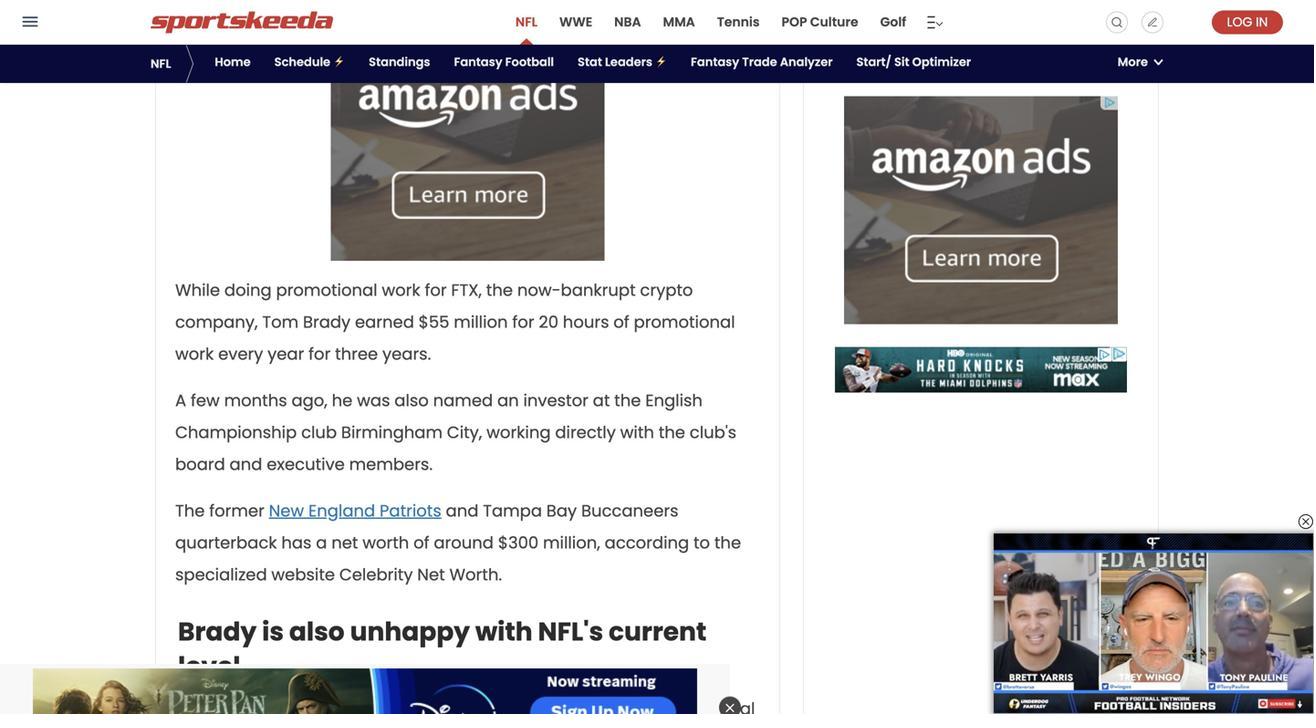 Task type: describe. For each thing, give the bounding box(es) containing it.
with inside a few months ago, he was also named an investor at the english championship club birmingham city, working directly with the club's board and executive members.
[[620, 421, 654, 445]]

to
[[694, 532, 710, 555]]

log in link
[[1212, 10, 1283, 34]]

worth.
[[449, 564, 502, 587]]

20
[[539, 311, 559, 334]]

hours
[[563, 311, 609, 334]]

standings
[[369, 54, 430, 70]]

now-
[[517, 279, 561, 302]]

start/ sit optimizer link
[[854, 45, 974, 83]]

tennis
[[717, 13, 760, 31]]

a few months ago, he was also named an investor at the english championship club birmingham city, working directly with the club's board and executive members.
[[175, 389, 737, 476]]

few
[[191, 389, 220, 413]]

at
[[593, 389, 610, 413]]

2 vertical spatial for
[[309, 343, 331, 366]]

crypto
[[640, 279, 693, 302]]

investor
[[523, 389, 588, 413]]

1 horizontal spatial work
[[382, 279, 420, 302]]

around
[[434, 532, 494, 555]]

home
[[215, 54, 251, 70]]

mma link
[[661, 0, 697, 45]]

sit
[[894, 54, 909, 70]]

named
[[433, 389, 493, 413]]

the down english
[[659, 421, 685, 445]]

net
[[331, 532, 358, 555]]

also inside a few months ago, he was also named an investor at the english championship club birmingham city, working directly with the club's board and executive members.
[[395, 389, 429, 413]]

and tampa bay buccaneers quarterback has a net worth of around $300 million, according to the specialized website celebrity net worth.
[[175, 500, 741, 587]]

level
[[178, 649, 241, 685]]

$300
[[498, 532, 539, 555]]

trade
[[742, 54, 777, 70]]

england
[[308, 500, 375, 523]]

patriots
[[380, 500, 441, 523]]

new england patriots link
[[269, 500, 441, 523]]

leaders
[[605, 54, 652, 70]]

0 vertical spatial for
[[425, 279, 447, 302]]

tampa
[[483, 500, 542, 523]]

english
[[645, 389, 703, 413]]

stat
[[578, 54, 602, 70]]

culture
[[810, 13, 858, 31]]

and inside a few months ago, he was also named an investor at the english championship club birmingham city, working directly with the club's board and executive members.
[[230, 453, 262, 476]]

pop culture link
[[780, 0, 860, 45]]

a
[[175, 389, 186, 413]]

net
[[417, 564, 445, 587]]

club
[[301, 421, 337, 445]]

the inside the and tampa bay buccaneers quarterback has a net worth of around $300 million, according to the specialized website celebrity net worth.
[[714, 532, 741, 555]]

specialized
[[175, 564, 267, 587]]

ago,
[[292, 389, 328, 413]]

tom
[[262, 311, 299, 334]]

directly
[[555, 421, 616, 445]]

worth
[[363, 532, 409, 555]]

of inside while doing promotional work for ftx, the now-bankrupt crypto company, tom brady earned $55 million for 20 hours of promotional work every year for three years.
[[614, 311, 629, 334]]

the inside while doing promotional work for ftx, the now-bankrupt crypto company, tom brady earned $55 million for 20 hours of promotional work every year for three years.
[[486, 279, 513, 302]]

website
[[271, 564, 335, 587]]

log
[[1227, 13, 1253, 31]]

board
[[175, 453, 225, 476]]

doing
[[224, 279, 272, 302]]

bankrupt
[[561, 279, 636, 302]]

he
[[332, 389, 353, 413]]

company,
[[175, 311, 258, 334]]

months
[[224, 389, 287, 413]]

standings link
[[366, 45, 433, 83]]

nba link
[[613, 0, 643, 45]]

of inside the and tampa bay buccaneers quarterback has a net worth of around $300 million, according to the specialized website celebrity net worth.
[[414, 532, 429, 555]]

in
[[1256, 13, 1268, 31]]

nba
[[614, 13, 641, 31]]

list icon image
[[926, 11, 944, 33]]

$55
[[419, 311, 449, 334]]

2 ⚡ from the left
[[655, 54, 667, 70]]

pop culture
[[782, 13, 858, 31]]

new
[[269, 500, 304, 523]]

the
[[175, 500, 205, 523]]

celebrity
[[339, 564, 413, 587]]

football
[[505, 54, 554, 70]]

nfl's
[[538, 614, 603, 650]]

894
[[1095, 563, 1116, 578]]

the former new england patriots
[[175, 500, 441, 523]]

stat leaders ⚡
[[578, 54, 667, 70]]

log in
[[1227, 13, 1268, 31]]



Task type: vqa. For each thing, say whether or not it's contained in the screenshot.
the middle FOR
yes



Task type: locate. For each thing, give the bounding box(es) containing it.
1 horizontal spatial nfl
[[516, 13, 538, 31]]

16.8m
[[1026, 563, 1055, 578]]

club's
[[690, 421, 737, 445]]

brady up three
[[303, 311, 351, 334]]

⚡
[[333, 54, 345, 70], [655, 54, 667, 70]]

birmingham
[[341, 421, 443, 445]]

1 horizontal spatial also
[[395, 389, 429, 413]]

the
[[486, 279, 513, 302], [614, 389, 641, 413], [659, 421, 685, 445], [714, 532, 741, 555]]

start/ sit optimizer
[[856, 54, 971, 70]]

writers home image
[[1147, 17, 1158, 28]]

according
[[605, 532, 689, 555]]

while doing promotional work for ftx, the now-bankrupt crypto company, tom brady earned $55 million for 20 hours of promotional work every year for three years.
[[175, 279, 735, 366]]

1 vertical spatial brady
[[178, 614, 257, 650]]

three
[[335, 343, 378, 366]]

schedule ⚡
[[274, 54, 345, 70]]

analyzer
[[780, 54, 833, 70]]

0 vertical spatial and
[[230, 453, 262, 476]]

nfl link
[[514, 0, 539, 45]]

and down championship on the bottom
[[230, 453, 262, 476]]

0 horizontal spatial brady
[[178, 614, 257, 650]]

⚡ right schedule
[[333, 54, 345, 70]]

1 vertical spatial work
[[175, 343, 214, 366]]

current
[[609, 614, 707, 650]]

optimizer
[[912, 54, 971, 70]]

1 fantasy from the left
[[454, 54, 502, 70]]

fantasy for fantasy football
[[454, 54, 502, 70]]

0 horizontal spatial nfl
[[151, 56, 171, 72]]

0 vertical spatial work
[[382, 279, 420, 302]]

0 horizontal spatial also
[[289, 614, 345, 650]]

1 horizontal spatial ⚡
[[655, 54, 667, 70]]

0 vertical spatial nfl
[[516, 13, 538, 31]]

1 horizontal spatial brady
[[303, 311, 351, 334]]

former
[[209, 500, 264, 523]]

bay
[[546, 500, 577, 523]]

1 horizontal spatial fantasy
[[691, 54, 739, 70]]

fantasy trade analyzer
[[691, 54, 833, 70]]

start/
[[856, 54, 891, 70]]

has
[[281, 532, 312, 555]]

1 vertical spatial with
[[475, 614, 533, 650]]

every
[[218, 343, 263, 366]]

and up around
[[446, 500, 479, 523]]

chevron down image
[[1154, 59, 1164, 65]]

⚡ right leaders
[[655, 54, 667, 70]]

1 vertical spatial for
[[512, 311, 534, 334]]

sportskeeda logo image
[[151, 11, 333, 33]]

nfl up football
[[516, 13, 538, 31]]

0 horizontal spatial of
[[414, 532, 429, 555]]

golf
[[880, 13, 906, 31]]

and
[[230, 453, 262, 476], [446, 500, 479, 523]]

1 horizontal spatial for
[[425, 279, 447, 302]]

schedule ⚡ link
[[272, 45, 348, 83]]

0 horizontal spatial for
[[309, 343, 331, 366]]

the right to
[[714, 532, 741, 555]]

schedule
[[274, 54, 330, 70]]

for left 20
[[512, 311, 534, 334]]

for left ftx,
[[425, 279, 447, 302]]

the right ftx,
[[486, 279, 513, 302]]

1 ⚡ from the left
[[333, 54, 345, 70]]

0 horizontal spatial work
[[175, 343, 214, 366]]

1 vertical spatial nfl
[[151, 56, 171, 72]]

1 vertical spatial and
[[446, 500, 479, 523]]

brady inside brady is also unhappy with nfl's current level
[[178, 614, 257, 650]]

fantasy football
[[454, 54, 554, 70]]

unhappy
[[350, 614, 470, 650]]

0 vertical spatial brady
[[303, 311, 351, 334]]

work
[[382, 279, 420, 302], [175, 343, 214, 366]]

0 vertical spatial with
[[620, 421, 654, 445]]

also right is
[[289, 614, 345, 650]]

1 vertical spatial promotional
[[634, 311, 735, 334]]

tennis link
[[715, 0, 762, 45]]

more
[[1118, 54, 1148, 70]]

work up earned
[[382, 279, 420, 302]]

fantasy left trade
[[691, 54, 739, 70]]

2 fantasy from the left
[[691, 54, 739, 70]]

nfl inside nfl link
[[516, 13, 538, 31]]

work down company,
[[175, 343, 214, 366]]

a
[[316, 532, 327, 555]]

home link
[[212, 45, 253, 83]]

1 horizontal spatial with
[[620, 421, 654, 445]]

with down english
[[620, 421, 654, 445]]

promotional down crypto on the top of the page
[[634, 311, 735, 334]]

with inside brady is also unhappy with nfl's current level
[[475, 614, 533, 650]]

2 horizontal spatial for
[[512, 311, 534, 334]]

brady
[[303, 311, 351, 334], [178, 614, 257, 650]]

brady left is
[[178, 614, 257, 650]]

the right at
[[614, 389, 641, 413]]

0 horizontal spatial ⚡
[[333, 54, 345, 70]]

of right hours
[[614, 311, 629, 334]]

fantasy football link
[[451, 45, 557, 83]]

also inside brady is also unhappy with nfl's current level
[[289, 614, 345, 650]]

million,
[[543, 532, 600, 555]]

million
[[454, 311, 508, 334]]

brady inside while doing promotional work for ftx, the now-bankrupt crypto company, tom brady earned $55 million for 20 hours of promotional work every year for three years.
[[303, 311, 351, 334]]

ftx,
[[451, 279, 482, 302]]

0 vertical spatial promotional
[[276, 279, 377, 302]]

was
[[357, 389, 390, 413]]

an
[[497, 389, 519, 413]]

year
[[268, 343, 304, 366]]

promotional
[[276, 279, 377, 302], [634, 311, 735, 334]]

for right year
[[309, 343, 331, 366]]

buccaneers
[[581, 500, 679, 523]]

advertisement region
[[331, 33, 605, 261], [844, 96, 1118, 324], [835, 347, 1127, 392], [33, 669, 697, 715]]

0 vertical spatial of
[[614, 311, 629, 334]]

with down worth.
[[475, 614, 533, 650]]

is
[[262, 614, 284, 650]]

1 horizontal spatial and
[[446, 500, 479, 523]]

working
[[487, 421, 551, 445]]

with
[[620, 421, 654, 445], [475, 614, 533, 650]]

nfl
[[516, 13, 538, 31], [151, 56, 171, 72]]

championship
[[175, 421, 297, 445]]

0 horizontal spatial promotional
[[276, 279, 377, 302]]

years.
[[382, 343, 431, 366]]

earned
[[355, 311, 414, 334]]

fantasy for fantasy trade analyzer
[[691, 54, 739, 70]]

1 vertical spatial also
[[289, 614, 345, 650]]

brady is also unhappy with nfl's current level
[[178, 614, 707, 685]]

of up net
[[414, 532, 429, 555]]

1 vertical spatial of
[[414, 532, 429, 555]]

also up birmingham
[[395, 389, 429, 413]]

for
[[425, 279, 447, 302], [512, 311, 534, 334], [309, 343, 331, 366]]

0 horizontal spatial fantasy
[[454, 54, 502, 70]]

stat leaders ⚡ link
[[575, 45, 670, 83]]

nfl left home link
[[151, 56, 171, 72]]

promotional up tom in the left top of the page
[[276, 279, 377, 302]]

quarterback
[[175, 532, 277, 555]]

wwe link
[[558, 0, 594, 45]]

1 horizontal spatial of
[[614, 311, 629, 334]]

0 horizontal spatial with
[[475, 614, 533, 650]]

city,
[[447, 421, 482, 445]]

fantasy trade analyzer link
[[688, 45, 835, 83]]

0 vertical spatial also
[[395, 389, 429, 413]]

1 horizontal spatial promotional
[[634, 311, 735, 334]]

0 horizontal spatial and
[[230, 453, 262, 476]]

golf link
[[879, 0, 908, 45]]

members.
[[349, 453, 433, 476]]

pop
[[782, 13, 807, 31]]

also
[[395, 389, 429, 413], [289, 614, 345, 650]]

wwe
[[559, 13, 592, 31]]

and inside the and tampa bay buccaneers quarterback has a net worth of around $300 million, according to the specialized website celebrity net worth.
[[446, 500, 479, 523]]

fantasy left football
[[454, 54, 502, 70]]



